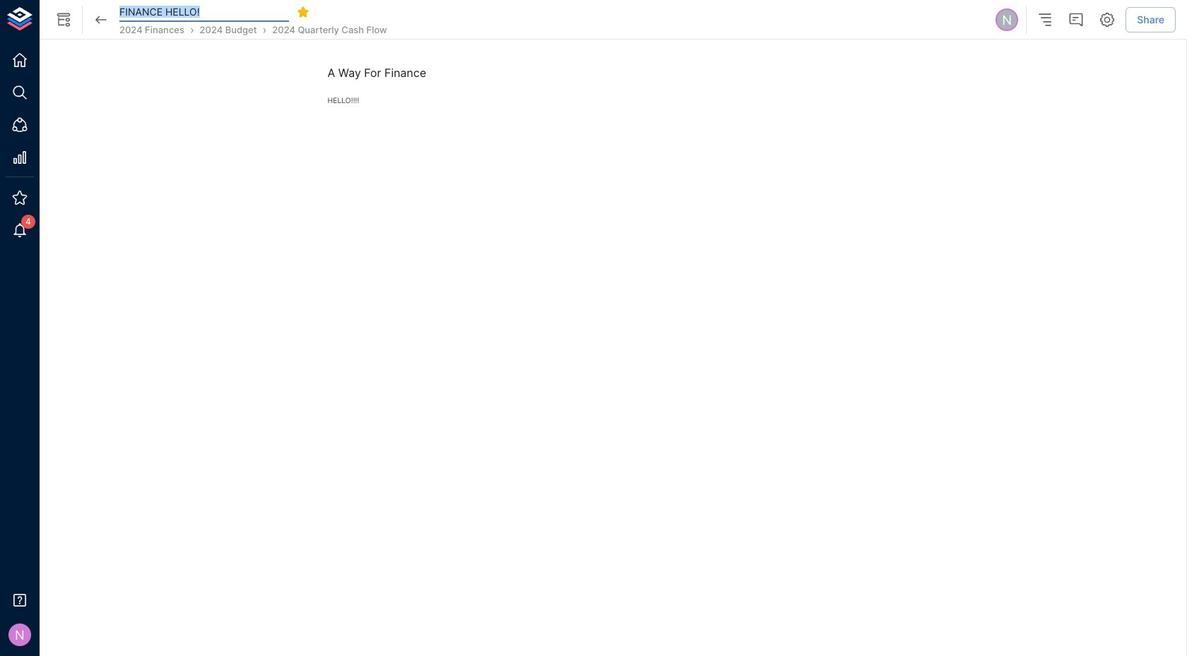 Task type: locate. For each thing, give the bounding box(es) containing it.
remove favorite image
[[297, 6, 310, 18]]

None text field
[[120, 2, 289, 22]]

comments image
[[1069, 11, 1086, 28]]

settings image
[[1100, 11, 1117, 28]]

table of contents image
[[1037, 11, 1054, 28]]



Task type: describe. For each thing, give the bounding box(es) containing it.
go back image
[[93, 11, 110, 28]]

show wiki image
[[55, 11, 72, 28]]



Task type: vqa. For each thing, say whether or not it's contained in the screenshot.
the leftmost Free
no



